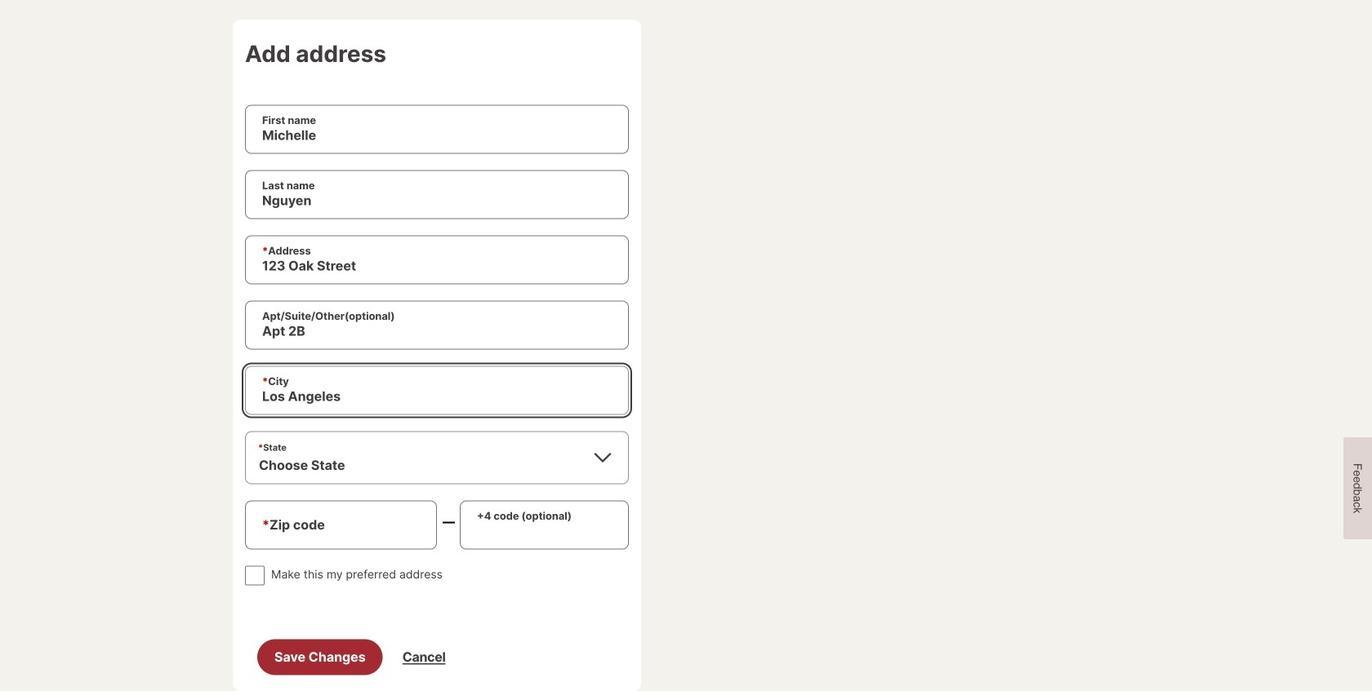 Task type: locate. For each thing, give the bounding box(es) containing it.
None text field
[[246, 367, 628, 414], [461, 502, 628, 549], [246, 367, 628, 414], [461, 502, 628, 549]]

First name text field
[[246, 106, 628, 153]]

Apt/Suite/Other optional text field
[[246, 302, 628, 349]]

Last name text field
[[246, 171, 628, 218]]



Task type: describe. For each thing, give the bounding box(es) containing it.
Enter a location text field
[[246, 236, 628, 284]]



